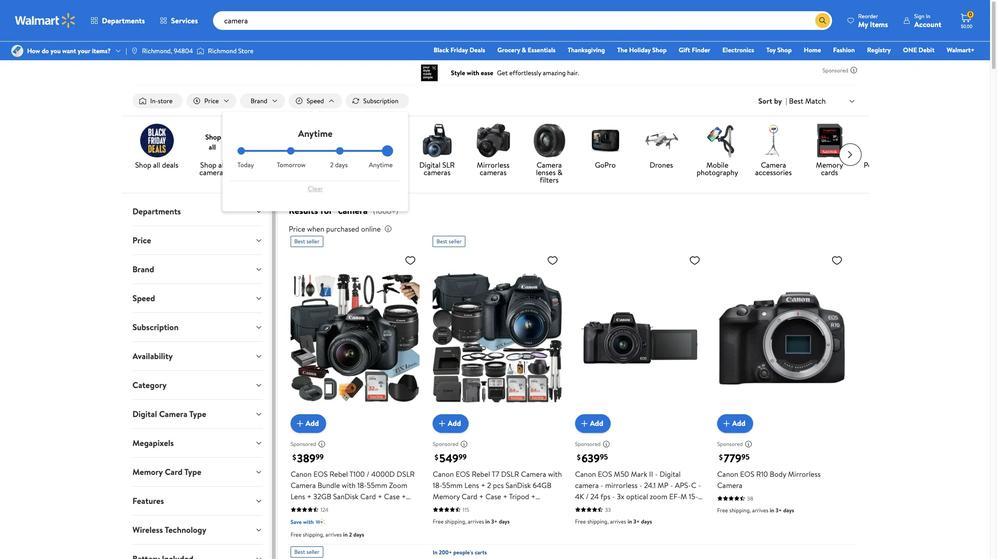 Task type: describe. For each thing, give the bounding box(es) containing it.
case inside canon eos rebel t7 dslr camera with 18-55mm lens + 2 pcs sandisk 64gb memory card + case + tripod + telephoto + zeetech accessory bundle
[[486, 492, 502, 502]]

best match button
[[788, 95, 858, 107]]

days for 779
[[784, 507, 795, 515]]

canon eos rebel t7 dslr camera with 18-55mm lens + 2 pcs sandisk 64gb memory card + case + tripod + telephoto + zeetech accessory bundle
[[433, 469, 562, 513]]

category button
[[125, 371, 270, 400]]

fashion
[[834, 45, 856, 55]]

canon for 549
[[433, 469, 454, 480]]

200+
[[439, 549, 452, 557]]

best seller for 549
[[437, 238, 462, 246]]

dslr inside canon eos rebel t7 dslr camera with 18-55mm lens + 2 pcs sandisk 64gb memory card + case + tripod + telephoto + zeetech accessory bundle
[[501, 469, 520, 480]]

sponsored up 779
[[718, 441, 743, 448]]

filters
[[540, 175, 559, 185]]

want
[[62, 46, 76, 56]]

lens inside canon eos rebel t7 dslr camera with 18-55mm lens + 2 pcs sandisk 64gb memory card + case + tripod + telephoto + zeetech accessory bundle
[[465, 481, 479, 491]]

registry link
[[863, 45, 896, 55]]

shop right toy
[[778, 45, 792, 55]]

shipping, for 779
[[730, 507, 751, 515]]

- down 15-
[[696, 503, 699, 513]]

in inside sign in account
[[927, 12, 931, 20]]

card inside canon eos rebel t7 dslr camera with 18-55mm lens + 2 pcs sandisk 64gb memory card + case + tripod + telephoto + zeetech accessory bundle
[[462, 492, 478, 502]]

| inside sort and filter section "element"
[[786, 96, 788, 106]]

all for deals
[[153, 160, 160, 170]]

shoot
[[890, 160, 908, 170]]

one debit link
[[899, 45, 939, 55]]

arrives for 779
[[753, 507, 769, 515]]

t100
[[350, 469, 365, 480]]

in 200+ people's carts
[[433, 549, 487, 557]]

gopro
[[595, 160, 616, 170]]

disposable cameras link
[[301, 124, 350, 178]]

free down "save"
[[291, 531, 302, 539]]

accessories
[[756, 167, 792, 178]]

99 for 389
[[316, 452, 324, 462]]

registry
[[868, 45, 892, 55]]

aps-
[[675, 481, 692, 491]]

dslr inside canon eos rebel t100 / 4000d dslr camera bundle with 18-55mm zoom lens + 32gb sandisk card + case + tripod + zeetech accessory
[[397, 469, 415, 480]]

days inside how fast do you want your order? option group
[[335, 160, 348, 170]]

fps
[[601, 492, 611, 502]]

- right mp
[[671, 481, 674, 491]]

features button
[[125, 487, 270, 516]]

zeetech inside canon eos rebel t7 dslr camera with 18-55mm lens + 2 pcs sandisk 64gb memory card + case + tripod + telephoto + zeetech accessory bundle
[[473, 503, 499, 513]]

by inside shop cameras by brand
[[255, 167, 263, 178]]

add for add to cart image for 389
[[306, 419, 319, 429]]

3+ for 549
[[492, 518, 498, 526]]

1 vertical spatial brand button
[[125, 255, 270, 284]]

subscription button
[[346, 94, 409, 109]]

legal information image
[[385, 225, 392, 233]]

0
[[969, 10, 973, 18]]

when
[[307, 224, 325, 234]]

canon for 639
[[575, 469, 596, 480]]

4000d
[[371, 469, 395, 480]]

t7
[[492, 469, 500, 480]]

days for 549
[[499, 518, 510, 526]]

anytime inside how fast do you want your order? option group
[[369, 160, 393, 170]]

brand
[[264, 167, 283, 178]]

camera inside camera accessories
[[761, 160, 787, 170]]

brand button inside sort and filter section "element"
[[241, 94, 285, 109]]

95 for 779
[[742, 452, 750, 462]]

subscription button
[[125, 313, 270, 342]]

eos for 779
[[741, 469, 755, 480]]

black friday deals link
[[430, 45, 490, 55]]

- right ii
[[655, 469, 658, 480]]

bundle inside canon eos rebel t7 dslr camera with 18-55mm lens + 2 pcs sandisk 64gb memory card + case + tripod + telephoto + zeetech accessory bundle
[[536, 503, 558, 513]]

memory card type
[[133, 467, 201, 478]]

drones image
[[645, 124, 679, 158]]

Today radio
[[238, 147, 245, 155]]

mirrorless cameras image
[[477, 124, 510, 158]]

richmond, 94804
[[142, 46, 193, 56]]

how fast do you want your order? option group
[[238, 147, 393, 170]]

online
[[361, 224, 381, 234]]

best inside "dropdown button"
[[790, 96, 804, 106]]

1 ad disclaimer and feedback for ingridsponsoredproducts image from the left
[[318, 441, 326, 448]]

sandisk inside canon eos rebel t100 / 4000d dslr camera bundle with 18-55mm zoom lens + 32gb sandisk card + case + tripod + zeetech accessory
[[333, 492, 359, 502]]

zeetech inside canon eos rebel t100 / 4000d dslr camera bundle with 18-55mm zoom lens + 32gb sandisk card + case + tripod + zeetech accessory
[[319, 503, 345, 513]]

canon eos m50 mark ii - digital camera - mirrorless - 24.1 mp - aps-c - 4k / 24 fps - 3x optical zoom ef-m 15-45mm is stm lens - wi-fi, bluetooth - black image
[[575, 251, 705, 426]]

lens inside canon eos rebel t100 / 4000d dslr camera bundle with 18-55mm zoom lens + 32gb sandisk card + case + tripod + zeetech accessory
[[291, 492, 305, 502]]

0 horizontal spatial anytime
[[298, 127, 333, 140]]

brand tab
[[125, 255, 270, 284]]

shop cameras by brand image
[[252, 124, 286, 158]]

64gb
[[533, 481, 552, 491]]

c
[[692, 481, 697, 491]]

shop for shop all deals
[[135, 160, 151, 170]]

how do you want your items?
[[27, 46, 111, 56]]

- right c
[[699, 481, 702, 491]]

toy shop
[[767, 45, 792, 55]]

electronics
[[723, 45, 755, 55]]

shipping, down walmart plus icon
[[303, 531, 324, 539]]

my
[[859, 19, 869, 29]]

0 $0.00
[[962, 10, 973, 29]]

brand for brand 'dropdown button' inside the sort and filter section "element"
[[251, 96, 268, 106]]

Search search field
[[213, 11, 833, 30]]

none radio inside how fast do you want your order? option group
[[336, 147, 344, 155]]

sponsored up 549
[[433, 441, 459, 448]]

availability tab
[[125, 342, 270, 371]]

slr
[[443, 160, 455, 170]]

category
[[133, 380, 167, 391]]

$0.00
[[962, 23, 973, 29]]

eos for 389
[[314, 469, 328, 480]]

camera lenses & filters link
[[525, 124, 574, 186]]

account
[[915, 19, 942, 29]]

in for 549
[[486, 518, 490, 526]]

1 horizontal spatial 2
[[349, 531, 352, 539]]

$ 639 95
[[577, 451, 608, 466]]

services button
[[152, 9, 206, 32]]

/ inside canon eos m50 mark ii - digital camera - mirrorless - 24.1 mp - aps-c - 4k / 24 fps - 3x optical zoom ef-m 15- 45mm is stm lens - wi-fi, bluetooth - black
[[586, 492, 589, 502]]

memory inside canon eos rebel t7 dslr camera with 18-55mm lens + 2 pcs sandisk 64gb memory card + case + tripod + telephoto + zeetech accessory bundle
[[433, 492, 460, 502]]

gift
[[679, 45, 691, 55]]

mobile photography image
[[701, 124, 735, 158]]

- left 3x
[[613, 492, 616, 502]]

thanksgiving
[[568, 45, 605, 55]]

store
[[158, 96, 173, 106]]

departments tab
[[125, 197, 270, 226]]

Tomorrow radio
[[287, 147, 295, 155]]

by inside sort and filter section "element"
[[775, 96, 782, 106]]

thanksgiving link
[[564, 45, 610, 55]]

telephoto
[[433, 503, 465, 513]]

drones link
[[638, 124, 686, 171]]

 image for richmond store
[[197, 46, 204, 56]]

1 vertical spatial price button
[[125, 226, 270, 255]]

richmond
[[208, 46, 237, 56]]

3 add to cart image from the left
[[721, 418, 733, 430]]

add button for the canon eos r10 body mirrorless camera image
[[718, 415, 754, 433]]

with inside canon eos rebel t100 / 4000d dslr camera bundle with 18-55mm zoom lens + 32gb sandisk card + case + tripod + zeetech accessory
[[342, 481, 356, 491]]

disposable cameras image
[[308, 124, 342, 158]]

shop right holiday
[[653, 45, 667, 55]]

canon for 779
[[718, 469, 739, 480]]

free shipping, arrives in 2 days
[[291, 531, 364, 539]]

$ 389 99
[[293, 451, 324, 466]]

55mm inside canon eos rebel t100 / 4000d dslr camera bundle with 18-55mm zoom lens + 32gb sandisk card + case + tripod + zeetech accessory
[[367, 481, 388, 491]]

tripod inside canon eos rebel t7 dslr camera with 18-55mm lens + 2 pcs sandisk 64gb memory card + case + tripod + telephoto + zeetech accessory bundle
[[509, 492, 530, 502]]

lens
[[622, 503, 635, 513]]

2 horizontal spatial price
[[289, 224, 306, 234]]

in-
[[150, 96, 158, 106]]

3+ for 779
[[776, 507, 782, 515]]

ii
[[650, 469, 654, 480]]

cameras inside mirrorless cameras
[[480, 167, 507, 178]]

cameras inside the disposable cameras
[[312, 167, 339, 178]]

mark
[[631, 469, 648, 480]]

24.1
[[645, 481, 656, 491]]

r10
[[757, 469, 769, 480]]

mobile photography
[[697, 160, 739, 178]]

price button inside sort and filter section "element"
[[187, 94, 237, 109]]

memory card type tab
[[125, 458, 270, 487]]

add button for canon eos rebel t7 dslr camera with 18-55mm lens + 2 pcs sandisk 64gb memory card + case + tripod + telephoto + zeetech accessory bundle
[[433, 415, 469, 433]]

(1000+)
[[373, 206, 399, 217]]

0 horizontal spatial speed button
[[125, 284, 270, 313]]

cameras inside shop cameras by brand
[[265, 160, 291, 170]]

2 ad disclaimer and feedback for ingridsponsoredproducts image from the left
[[745, 441, 753, 448]]

digital slr cameras link
[[413, 124, 462, 178]]

results for "camera" (1000+)
[[289, 204, 399, 217]]

save with
[[291, 518, 314, 526]]

$ for 389
[[293, 453, 296, 463]]

0 horizontal spatial with
[[303, 518, 314, 526]]

rebel for 549
[[472, 469, 491, 480]]

gopro image
[[589, 124, 623, 158]]

arrives for 639
[[610, 518, 627, 526]]

is
[[598, 503, 604, 513]]

2 inside canon eos rebel t7 dslr camera with 18-55mm lens + 2 pcs sandisk 64gb memory card + case + tripod + telephoto + zeetech accessory bundle
[[487, 481, 491, 491]]

shipping, for 639
[[588, 518, 609, 526]]

walmart image
[[15, 13, 76, 28]]

45mm
[[575, 503, 596, 513]]

mirrorless cameras
[[477, 160, 510, 178]]

digital for digital slr cameras
[[420, 160, 441, 170]]

shop all deals
[[135, 160, 179, 170]]

camera lenses & filters
[[536, 160, 563, 185]]

0 vertical spatial speed button
[[289, 94, 342, 109]]

accessory inside canon eos rebel t7 dslr camera with 18-55mm lens + 2 pcs sandisk 64gb memory card + case + tripod + telephoto + zeetech accessory bundle
[[501, 503, 534, 513]]

drones
[[650, 160, 674, 170]]

in for 639
[[628, 518, 633, 526]]

free shipping, arrives in 3+ days for 549
[[433, 518, 510, 526]]

sign in to add to favorites list, canon eos rebel t100 / 4000d dslr camera bundle with 18-55mm zoom lens + 32gb sandisk card + case + tripod + zeetech accessory image
[[405, 255, 416, 267]]

sponsored for ad disclaimer and feedback for skylinedisplayad image
[[823, 66, 849, 74]]

0 horizontal spatial mirrorless
[[477, 160, 510, 170]]

canon eos rebel t7 dslr camera with 18-55mm lens + 2 pcs sandisk 64gb memory card + case + tripod + telephoto + zeetech accessory bundle image
[[433, 251, 562, 426]]

free shipping, arrives in 3+ days for 639
[[575, 518, 652, 526]]

$ 779 95
[[720, 451, 750, 466]]

photography
[[697, 167, 739, 178]]

availability button
[[125, 342, 270, 371]]

deals
[[162, 160, 179, 170]]

the
[[618, 45, 628, 55]]

add to cart image
[[579, 418, 590, 430]]

95 for 639
[[600, 452, 608, 462]]

reorder
[[859, 12, 879, 20]]

camera inside dropdown button
[[159, 409, 188, 420]]

days for 639
[[642, 518, 652, 526]]

type for memory card type
[[184, 467, 201, 478]]

digital camera type button
[[125, 400, 270, 429]]



Task type: vqa. For each thing, say whether or not it's contained in the screenshot.
2-day shipping
no



Task type: locate. For each thing, give the bounding box(es) containing it.
1 horizontal spatial sandisk
[[506, 481, 531, 491]]

1 vertical spatial brand
[[133, 264, 154, 275]]

all left deals
[[153, 160, 160, 170]]

seller for 549
[[449, 238, 462, 246]]

 image for richmond, 94804
[[131, 47, 138, 55]]

camera up filters
[[537, 160, 562, 170]]

1 vertical spatial by
[[255, 167, 263, 178]]

& inside point & shoot cameras
[[883, 160, 888, 170]]

memory down memory cards 'image'
[[816, 160, 844, 170]]

canon inside canon eos m50 mark ii - digital camera - mirrorless - 24.1 mp - aps-c - 4k / 24 fps - 3x optical zoom ef-m 15- 45mm is stm lens - wi-fi, bluetooth - black
[[575, 469, 596, 480]]

$ left 639
[[577, 453, 581, 463]]

55mm up the telephoto
[[442, 481, 463, 491]]

0 vertical spatial price button
[[187, 94, 237, 109]]

add for 549 add to cart image
[[448, 419, 461, 429]]

& for grocery
[[522, 45, 527, 55]]

tripod inside canon eos rebel t100 / 4000d dslr camera bundle with 18-55mm zoom lens + 32gb sandisk card + case + tripod + zeetech accessory
[[291, 503, 311, 513]]

0 horizontal spatial zeetech
[[319, 503, 345, 513]]

by right sort
[[775, 96, 782, 106]]

rebel inside canon eos rebel t7 dslr camera with 18-55mm lens + 2 pcs sandisk 64gb memory card + case + tripod + telephoto + zeetech accessory bundle
[[472, 469, 491, 480]]

lens up '115' on the bottom left of the page
[[465, 481, 479, 491]]

0 horizontal spatial 18-
[[358, 481, 367, 491]]

$ left 779
[[720, 453, 723, 463]]

2 horizontal spatial &
[[883, 160, 888, 170]]

2 eos from the left
[[456, 469, 470, 480]]

type
[[189, 409, 206, 420], [184, 467, 201, 478]]

type for digital camera type
[[189, 409, 206, 420]]

3 canon from the left
[[575, 469, 596, 480]]

camera inside canon eos r10 body mirrorless camera
[[718, 481, 743, 491]]

next slide for chipmodulewithimages list image
[[840, 144, 862, 166]]

you
[[51, 46, 61, 56]]

digital down category
[[133, 409, 157, 420]]

1 horizontal spatial anytime
[[369, 160, 393, 170]]

holiday
[[630, 45, 651, 55]]

sign
[[915, 12, 925, 20]]

megapixels tab
[[125, 429, 270, 458]]

0 horizontal spatial in
[[433, 549, 438, 557]]

search icon image
[[820, 17, 827, 24]]

- left wi- on the right
[[636, 503, 639, 513]]

camera
[[537, 160, 562, 170], [761, 160, 787, 170], [159, 409, 188, 420], [521, 469, 547, 480], [291, 481, 316, 491], [718, 481, 743, 491]]

3+ down canon eos rebel t7 dslr camera with 18-55mm lens + 2 pcs sandisk 64gb memory card + case + tripod + telephoto + zeetech accessory bundle
[[492, 518, 498, 526]]

3+
[[776, 507, 782, 515], [492, 518, 498, 526], [634, 518, 640, 526]]

memory up the telephoto
[[433, 492, 460, 502]]

with down t100 at the left bottom of the page
[[342, 481, 356, 491]]

memory for cards
[[816, 160, 844, 170]]

3 $ from the left
[[577, 453, 581, 463]]

shipping,
[[730, 507, 751, 515], [445, 518, 467, 526], [588, 518, 609, 526], [303, 531, 324, 539]]

one debit
[[904, 45, 935, 55]]

cameras inside point & shoot cameras
[[873, 167, 900, 178]]

digital inside dropdown button
[[133, 409, 157, 420]]

point & shoot cameras link
[[862, 124, 911, 178]]

eos down $ 549 99
[[456, 469, 470, 480]]

2 18- from the left
[[433, 481, 442, 491]]

$ 549 99
[[435, 451, 467, 466]]

seller for 389
[[307, 238, 320, 246]]

free for 639
[[575, 518, 586, 526]]

0 vertical spatial in
[[927, 12, 931, 20]]

1 horizontal spatial &
[[558, 167, 563, 178]]

18- down t100 at the left bottom of the page
[[358, 481, 367, 491]]

disposable cameras
[[308, 160, 343, 178]]

speed inside sort and filter section "element"
[[307, 96, 324, 106]]

canon eos r10 body mirrorless camera image
[[718, 251, 847, 426]]

2 99 from the left
[[459, 452, 467, 462]]

subscription inside button
[[364, 96, 399, 106]]

free down 45mm
[[575, 518, 586, 526]]

4 $ from the left
[[720, 453, 723, 463]]

2 all from the left
[[218, 160, 226, 170]]

add button up $ 549 99
[[433, 415, 469, 433]]

speed inside speed tab
[[133, 293, 155, 304]]

canon down 389
[[291, 469, 312, 480]]

shipping, down 38
[[730, 507, 751, 515]]

all for cameras
[[218, 160, 226, 170]]

add button for canon eos rebel t100 / 4000d dslr camera bundle with 18-55mm zoom lens + 32gb sandisk card + case + tripod + zeetech accessory image on the left
[[291, 415, 327, 433]]

subscription up the availability
[[133, 322, 179, 333]]

eos left m50
[[598, 469, 613, 480]]

arrives down '115' on the bottom left of the page
[[468, 518, 484, 526]]

95 inside $ 639 95
[[600, 452, 608, 462]]

best
[[790, 96, 804, 106], [295, 238, 305, 246], [437, 238, 448, 246], [295, 548, 305, 556]]

toy shop link
[[763, 45, 797, 55]]

dslr up zoom
[[397, 469, 415, 480]]

55mm
[[367, 481, 388, 491], [442, 481, 463, 491]]

0 vertical spatial subscription
[[364, 96, 399, 106]]

$ inside $ 779 95
[[720, 453, 723, 463]]

shop all deals link
[[133, 124, 181, 171]]

1 horizontal spatial subscription
[[364, 96, 399, 106]]

clear button
[[238, 181, 393, 196]]

2 zeetech from the left
[[473, 503, 499, 513]]

$ left 389
[[293, 453, 296, 463]]

99
[[316, 452, 324, 462], [459, 452, 467, 462]]

0 horizontal spatial accessory
[[347, 503, 380, 513]]

Anytime radio
[[386, 147, 393, 155]]

shop inside shop all cameras
[[200, 160, 217, 170]]

|
[[126, 46, 127, 56], [786, 96, 788, 106]]

1 horizontal spatial dslr
[[501, 469, 520, 480]]

canon inside canon eos rebel t7 dslr camera with 18-55mm lens + 2 pcs sandisk 64gb memory card + case + tripod + telephoto + zeetech accessory bundle
[[433, 469, 454, 480]]

1 vertical spatial 2
[[487, 481, 491, 491]]

canon eos rebel t100 / 4000d dslr camera bundle with 18-55mm zoom lens + 32gb sandisk card + case + tripod + zeetech accessory image
[[291, 251, 420, 426]]

1 all from the left
[[153, 160, 160, 170]]

0 horizontal spatial  image
[[131, 47, 138, 55]]

0 horizontal spatial 3+
[[492, 518, 498, 526]]

camera up megapixels
[[159, 409, 188, 420]]

digital up mp
[[660, 469, 681, 480]]

add for first add to cart image from right
[[733, 419, 746, 429]]

0 vertical spatial brand
[[251, 96, 268, 106]]

shop all deals image
[[140, 124, 174, 158]]

1 horizontal spatial memory
[[433, 492, 460, 502]]

category tab
[[125, 371, 270, 400]]

95 up mirrorless
[[600, 452, 608, 462]]

0 horizontal spatial add to cart image
[[295, 418, 306, 430]]

in left 200+
[[433, 549, 438, 557]]

 image left richmond,
[[131, 47, 138, 55]]

& right grocery
[[522, 45, 527, 55]]

clear
[[308, 184, 323, 194]]

1 horizontal spatial |
[[786, 96, 788, 106]]

rebel left t7
[[472, 469, 491, 480]]

1 55mm from the left
[[367, 481, 388, 491]]

/ left 24
[[586, 492, 589, 502]]

1 horizontal spatial ad disclaimer and feedback for ingridsponsoredproducts image
[[603, 441, 610, 448]]

tab
[[125, 545, 270, 560]]

ad disclaimer and feedback for ingridsponsoredproducts image up $ 389 99
[[318, 441, 326, 448]]

in up carts
[[486, 518, 490, 526]]

zoom
[[650, 492, 668, 502]]

brand inside tab
[[133, 264, 154, 275]]

4 add button from the left
[[718, 415, 754, 433]]

shop cameras by brand link
[[245, 124, 293, 178]]

add button up $ 639 95 on the right of page
[[575, 415, 611, 433]]

sponsored up 389
[[291, 441, 316, 448]]

canon down 549
[[433, 469, 454, 480]]

2 dslr from the left
[[501, 469, 520, 480]]

2 horizontal spatial memory
[[816, 160, 844, 170]]

0 vertical spatial sandisk
[[506, 481, 531, 491]]

brand for the bottom brand 'dropdown button'
[[133, 264, 154, 275]]

1 add button from the left
[[291, 415, 327, 433]]

cameras inside instant film cameras
[[368, 167, 395, 178]]

technology
[[165, 525, 206, 536]]

brand inside sort and filter section "element"
[[251, 96, 268, 106]]

camera up 64gb
[[521, 469, 547, 480]]

departments inside dropdown button
[[133, 206, 181, 217]]

0 horizontal spatial &
[[522, 45, 527, 55]]

2 ad disclaimer and feedback for ingridsponsoredproducts image from the left
[[603, 441, 610, 448]]

4 add from the left
[[733, 419, 746, 429]]

2 $ from the left
[[435, 453, 439, 463]]

shop for shop cameras by brand
[[247, 160, 263, 170]]

55mm inside canon eos rebel t7 dslr camera with 18-55mm lens + 2 pcs sandisk 64gb memory card + case + tripod + telephoto + zeetech accessory bundle
[[442, 481, 463, 491]]

free
[[718, 507, 729, 515], [433, 518, 444, 526], [575, 518, 586, 526], [291, 531, 302, 539]]

sort by |
[[759, 96, 788, 106]]

2 horizontal spatial digital
[[660, 469, 681, 480]]

$ inside $ 639 95
[[577, 453, 581, 463]]

free shipping, arrives in 3+ days down 38
[[718, 507, 795, 515]]

/ right t100 at the left bottom of the page
[[367, 469, 370, 480]]

0 horizontal spatial rebel
[[330, 469, 348, 480]]

free for 779
[[718, 507, 729, 515]]

$ left 549
[[435, 453, 439, 463]]

2 vertical spatial memory
[[433, 492, 460, 502]]

shop left deals
[[135, 160, 151, 170]]

None range field
[[238, 150, 393, 152]]

eos left r10
[[741, 469, 755, 480]]

subscription up instant film cameras image
[[364, 96, 399, 106]]

1 accessory from the left
[[347, 503, 380, 513]]

sort and filter section element
[[121, 86, 869, 116]]

eos for 639
[[598, 469, 613, 480]]

18- inside canon eos rebel t100 / 4000d dslr camera bundle with 18-55mm zoom lens + 32gb sandisk card + case + tripod + zeetech accessory
[[358, 481, 367, 491]]

shop all cameras image
[[196, 124, 230, 158]]

in-store
[[150, 96, 173, 106]]

shipping, down is
[[588, 518, 609, 526]]

zoom
[[389, 481, 408, 491]]

speed button up disposable cameras image
[[289, 94, 342, 109]]

sandisk right 32gb
[[333, 492, 359, 502]]

card inside dropdown button
[[165, 467, 183, 478]]

wireless technology button
[[125, 516, 270, 545]]

camera accessories image
[[757, 124, 791, 158]]

0 horizontal spatial lens
[[291, 492, 305, 502]]

1 add to cart image from the left
[[295, 418, 306, 430]]

1 99 from the left
[[316, 452, 324, 462]]

megapixels
[[133, 438, 174, 449]]

1 horizontal spatial speed
[[307, 96, 324, 106]]

in down lens
[[628, 518, 633, 526]]

for
[[321, 204, 333, 217]]

1 horizontal spatial free shipping, arrives in 3+ days
[[575, 518, 652, 526]]

| right items?
[[126, 46, 127, 56]]

4 eos from the left
[[741, 469, 755, 480]]

camera inside camera lenses & filters
[[537, 160, 562, 170]]

0 horizontal spatial subscription
[[133, 322, 179, 333]]

price inside sort and filter section "element"
[[204, 96, 219, 106]]

ad disclaimer and feedback for ingridsponsoredproducts image up $ 639 95 on the right of page
[[603, 441, 610, 448]]

0 vertical spatial tripod
[[509, 492, 530, 502]]

memory cards image
[[813, 124, 847, 158]]

departments down shop all deals
[[133, 206, 181, 217]]

0 horizontal spatial case
[[384, 492, 400, 502]]

None radio
[[336, 147, 344, 155]]

one
[[904, 45, 918, 55]]

rebel left t100 at the left bottom of the page
[[330, 469, 348, 480]]

1 horizontal spatial /
[[586, 492, 589, 502]]

0 horizontal spatial bundle
[[318, 481, 340, 491]]

& right lenses
[[558, 167, 563, 178]]

toy
[[767, 45, 776, 55]]

brand button up the shop cameras by brand image
[[241, 94, 285, 109]]

canon inside canon eos r10 body mirrorless camera
[[718, 469, 739, 480]]

arrives for 549
[[468, 518, 484, 526]]

1 zeetech from the left
[[319, 503, 345, 513]]

1 horizontal spatial zeetech
[[473, 503, 499, 513]]

2 55mm from the left
[[442, 481, 463, 491]]

your
[[78, 46, 90, 56]]

1 horizontal spatial 99
[[459, 452, 467, 462]]

digital inside digital slr cameras
[[420, 160, 441, 170]]

price button up shop all cameras image in the left of the page
[[187, 94, 237, 109]]

eos for 549
[[456, 469, 470, 480]]

optical
[[627, 492, 649, 502]]

1 horizontal spatial rebel
[[472, 469, 491, 480]]

2 accessory from the left
[[501, 503, 534, 513]]

1 horizontal spatial digital
[[420, 160, 441, 170]]

0 horizontal spatial price
[[133, 235, 151, 246]]

sign in to add to favorites list, canon eos r10 body mirrorless camera image
[[832, 255, 843, 267]]

point
[[864, 160, 881, 170]]

dslr
[[397, 469, 415, 480], [501, 469, 520, 480]]

 image
[[197, 46, 204, 56], [131, 47, 138, 55]]

0 vertical spatial price
[[204, 96, 219, 106]]

1 horizontal spatial bundle
[[536, 503, 558, 513]]

memory cards
[[816, 160, 844, 178]]

shipping, for 549
[[445, 518, 467, 526]]

0 horizontal spatial 2
[[330, 160, 334, 170]]

add to cart image
[[295, 418, 306, 430], [437, 418, 448, 430], [721, 418, 733, 430]]

0 vertical spatial with
[[548, 469, 562, 480]]

3 eos from the left
[[598, 469, 613, 480]]

features tab
[[125, 487, 270, 516]]

1 vertical spatial sandisk
[[333, 492, 359, 502]]

rebel
[[330, 469, 348, 480], [472, 469, 491, 480]]

rebel for 389
[[330, 469, 348, 480]]

all inside shop all cameras
[[218, 160, 226, 170]]

+
[[481, 481, 486, 491], [307, 492, 312, 502], [378, 492, 382, 502], [402, 492, 406, 502], [479, 492, 484, 502], [503, 492, 508, 502], [531, 492, 536, 502], [313, 503, 317, 513], [467, 503, 472, 513]]

3+ down canon eos r10 body mirrorless camera on the bottom right
[[776, 507, 782, 515]]

ad disclaimer and feedback for ingridsponsoredproducts image up $ 549 99
[[461, 441, 468, 448]]

add to cart image up 549
[[437, 418, 448, 430]]

1 vertical spatial tripod
[[291, 503, 311, 513]]

38
[[748, 495, 754, 503]]

essentials
[[528, 45, 556, 55]]

0 vertical spatial by
[[775, 96, 782, 106]]

instant film cameras link
[[357, 124, 406, 178]]

1 horizontal spatial price
[[204, 96, 219, 106]]

0 horizontal spatial /
[[367, 469, 370, 480]]

0 horizontal spatial ad disclaimer and feedback for ingridsponsoredproducts image
[[318, 441, 326, 448]]

94804
[[174, 46, 193, 56]]

dslr right t7
[[501, 469, 520, 480]]

point & shoot cameras
[[864, 160, 908, 178]]

add button for canon eos m50 mark ii - digital camera - mirrorless - 24.1 mp - aps-c - 4k / 24 fps - 3x optical zoom ef-m 15-45mm is stm lens - wi-fi, bluetooth - black image
[[575, 415, 611, 433]]

3 add from the left
[[590, 419, 604, 429]]

canon up camera
[[575, 469, 596, 480]]

3 add button from the left
[[575, 415, 611, 433]]

1 horizontal spatial brand
[[251, 96, 268, 106]]

departments inside popup button
[[102, 15, 145, 26]]

add to cart image up 389
[[295, 418, 306, 430]]

add up $ 639 95 on the right of page
[[590, 419, 604, 429]]

| left best match
[[786, 96, 788, 106]]

seller
[[307, 238, 320, 246], [449, 238, 462, 246], [307, 548, 320, 556]]

1 vertical spatial speed button
[[125, 284, 270, 313]]

2 add from the left
[[448, 419, 461, 429]]

- left 24.1
[[640, 481, 643, 491]]

camera down camera accessories 'image'
[[761, 160, 787, 170]]

with inside canon eos rebel t7 dslr camera with 18-55mm lens + 2 pcs sandisk 64gb memory card + case + tripod + telephoto + zeetech accessory bundle
[[548, 469, 562, 480]]

0 horizontal spatial |
[[126, 46, 127, 56]]

camera
[[575, 481, 599, 491]]

sponsored
[[823, 66, 849, 74], [291, 441, 316, 448], [433, 441, 459, 448], [575, 441, 601, 448], [718, 441, 743, 448]]

99 for 549
[[459, 452, 467, 462]]

canon inside canon eos rebel t100 / 4000d dslr camera bundle with 18-55mm zoom lens + 32gb sandisk card + case + tripod + zeetech accessory
[[291, 469, 312, 480]]

card inside canon eos rebel t100 / 4000d dslr camera bundle with 18-55mm zoom lens + 32gb sandisk card + case + tripod + zeetech accessory
[[361, 492, 376, 502]]

brand button up speed tab
[[125, 255, 270, 284]]

0 horizontal spatial brand
[[133, 264, 154, 275]]

lenses
[[536, 167, 556, 178]]

digital for digital camera type
[[133, 409, 157, 420]]

 image right 94804
[[197, 46, 204, 56]]

1 horizontal spatial 18-
[[433, 481, 442, 491]]

in down canon eos rebel t100 / 4000d dslr camera bundle with 18-55mm zoom lens + 32gb sandisk card + case + tripod + zeetech accessory on the left
[[343, 531, 348, 539]]

features
[[133, 496, 164, 507]]

add to cart image for 549
[[437, 418, 448, 430]]

add for add to cart icon
[[590, 419, 604, 429]]

anytime up how fast do you want your order? option group
[[298, 127, 333, 140]]

anytime down the 'anytime' radio
[[369, 160, 393, 170]]

1 horizontal spatial with
[[342, 481, 356, 491]]

1 add from the left
[[306, 419, 319, 429]]

free for 549
[[433, 518, 444, 526]]

cameras inside digital slr cameras
[[424, 167, 451, 178]]

camera inside canon eos rebel t7 dslr camera with 18-55mm lens + 2 pcs sandisk 64gb memory card + case + tripod + telephoto + zeetech accessory bundle
[[521, 469, 547, 480]]

1 rebel from the left
[[330, 469, 348, 480]]

the holiday shop link
[[613, 45, 671, 55]]

add to cart image for 389
[[295, 418, 306, 430]]

$
[[293, 453, 296, 463], [435, 453, 439, 463], [577, 453, 581, 463], [720, 453, 723, 463]]

2 horizontal spatial 3+
[[776, 507, 782, 515]]

price when purchased online
[[289, 224, 381, 234]]

digital inside canon eos m50 mark ii - digital camera - mirrorless - 24.1 mp - aps-c - 4k / 24 fps - 3x optical zoom ef-m 15- 45mm is stm lens - wi-fi, bluetooth - black
[[660, 469, 681, 480]]

2 horizontal spatial card
[[462, 492, 478, 502]]

$ inside $ 549 99
[[435, 453, 439, 463]]

shop down shop all cameras image in the left of the page
[[200, 160, 217, 170]]

1 ad disclaimer and feedback for ingridsponsoredproducts image from the left
[[461, 441, 468, 448]]

price tab
[[125, 226, 270, 255]]

1 eos from the left
[[314, 469, 328, 480]]

brand
[[251, 96, 268, 106], [133, 264, 154, 275]]

ad disclaimer and feedback for ingridsponsoredproducts image
[[461, 441, 468, 448], [745, 441, 753, 448]]

0 horizontal spatial 95
[[600, 452, 608, 462]]

add up $ 389 99
[[306, 419, 319, 429]]

18- inside canon eos rebel t7 dslr camera with 18-55mm lens + 2 pcs sandisk 64gb memory card + case + tripod + telephoto + zeetech accessory bundle
[[433, 481, 442, 491]]

/ inside canon eos rebel t100 / 4000d dslr camera bundle with 18-55mm zoom lens + 32gb sandisk card + case + tripod + zeetech accessory
[[367, 469, 370, 480]]

card up '115' on the bottom left of the page
[[462, 492, 478, 502]]

2 vertical spatial 2
[[349, 531, 352, 539]]

sign in to add to favorites list, canon eos rebel t7 dslr camera with 18-55mm lens + 2 pcs sandisk 64gb memory card + case + tripod + telephoto + zeetech accessory bundle image
[[547, 255, 559, 267]]

1 horizontal spatial ad disclaimer and feedback for ingridsponsoredproducts image
[[745, 441, 753, 448]]

99 inside $ 389 99
[[316, 452, 324, 462]]

0 vertical spatial type
[[189, 409, 206, 420]]

all inside shop all deals "link"
[[153, 160, 160, 170]]

ad disclaimer and feedback for skylinedisplayad image
[[851, 66, 858, 74]]

best seller for 389
[[295, 238, 320, 246]]

how
[[27, 46, 40, 56]]

$ for 779
[[720, 453, 723, 463]]

electronics link
[[719, 45, 759, 55]]

friday
[[451, 45, 468, 55]]

2 horizontal spatial add to cart image
[[721, 418, 733, 430]]

grocery
[[498, 45, 521, 55]]

0 vertical spatial departments
[[102, 15, 145, 26]]

1 vertical spatial memory
[[133, 467, 163, 478]]

$ for 549
[[435, 453, 439, 463]]

2 95 from the left
[[742, 452, 750, 462]]

shop inside shop cameras by brand
[[247, 160, 263, 170]]

type down category 'dropdown button' in the bottom of the page
[[189, 409, 206, 420]]

$ for 639
[[577, 453, 581, 463]]

4 canon from the left
[[718, 469, 739, 480]]

all left today
[[218, 160, 226, 170]]

sponsored for 2nd ad disclaimer and feedback for ingridsponsoredproducts icon from right
[[291, 441, 316, 448]]

0 horizontal spatial digital
[[133, 409, 157, 420]]

1 $ from the left
[[293, 453, 296, 463]]

mirrorless inside canon eos r10 body mirrorless camera
[[789, 469, 821, 480]]

eos inside canon eos rebel t7 dslr camera with 18-55mm lens + 2 pcs sandisk 64gb memory card + case + tripod + telephoto + zeetech accessory bundle
[[456, 469, 470, 480]]

eos inside canon eos m50 mark ii - digital camera - mirrorless - 24.1 mp - aps-c - 4k / 24 fps - 3x optical zoom ef-m 15- 45mm is stm lens - wi-fi, bluetooth - black
[[598, 469, 613, 480]]

add up $ 779 95
[[733, 419, 746, 429]]

1 horizontal spatial lens
[[465, 481, 479, 491]]

sign in to add to favorites list, canon eos m50 mark ii - digital camera - mirrorless - 24.1 mp - aps-c - 4k / 24 fps - 3x optical zoom ef-m 15-45mm is stm lens - wi-fi, bluetooth - black image
[[690, 255, 701, 267]]

shop
[[653, 45, 667, 55], [778, 45, 792, 55], [135, 160, 151, 170], [200, 160, 217, 170], [247, 160, 263, 170]]

shop for shop all cameras
[[200, 160, 217, 170]]

ad disclaimer and feedback for ingridsponsoredproducts image
[[318, 441, 326, 448], [603, 441, 610, 448]]

add up $ 549 99
[[448, 419, 461, 429]]

1 horizontal spatial  image
[[197, 46, 204, 56]]

cards
[[822, 167, 839, 178]]

0 horizontal spatial free shipping, arrives in 3+ days
[[433, 518, 510, 526]]

case down pcs
[[486, 492, 502, 502]]

match
[[806, 96, 826, 106]]

price inside tab
[[133, 235, 151, 246]]

4k
[[575, 492, 584, 502]]

1 vertical spatial lens
[[291, 492, 305, 502]]

2 case from the left
[[486, 492, 502, 502]]

2 add to cart image from the left
[[437, 418, 448, 430]]

ad disclaimer and feedback for ingridsponsoredproducts image up $ 779 95
[[745, 441, 753, 448]]

memory up features
[[133, 467, 163, 478]]

do
[[42, 46, 49, 56]]

1 horizontal spatial 55mm
[[442, 481, 463, 491]]

arrives down 124
[[326, 531, 342, 539]]

shop all cameras
[[200, 160, 226, 178]]

1 vertical spatial subscription
[[133, 322, 179, 333]]

1 horizontal spatial all
[[218, 160, 226, 170]]

1 horizontal spatial tripod
[[509, 492, 530, 502]]

1 vertical spatial in
[[433, 549, 438, 557]]

memory cards link
[[806, 124, 854, 178]]

m
[[681, 492, 688, 502]]

arrives
[[753, 507, 769, 515], [468, 518, 484, 526], [610, 518, 627, 526], [326, 531, 342, 539]]

1 canon from the left
[[291, 469, 312, 480]]

pcs
[[493, 481, 504, 491]]

with up 64gb
[[548, 469, 562, 480]]

1 horizontal spatial add to cart image
[[437, 418, 448, 430]]

shop cameras by brand
[[247, 160, 291, 178]]

& inside camera lenses & filters
[[558, 167, 563, 178]]

95 inside $ 779 95
[[742, 452, 750, 462]]

wireless technology
[[133, 525, 206, 536]]

camera lenses & filters image
[[533, 124, 566, 158]]

2 inside how fast do you want your order? option group
[[330, 160, 334, 170]]

grocery & essentials link
[[494, 45, 560, 55]]

accessory down t100 at the left bottom of the page
[[347, 503, 380, 513]]

1 vertical spatial /
[[586, 492, 589, 502]]

gopro link
[[581, 124, 630, 171]]

1 vertical spatial price
[[289, 224, 306, 234]]

subscription tab
[[125, 313, 270, 342]]

1 vertical spatial mirrorless
[[789, 469, 821, 480]]

1 18- from the left
[[358, 481, 367, 491]]

wireless technology tab
[[125, 516, 270, 545]]

eos down $ 389 99
[[314, 469, 328, 480]]

mobile
[[707, 160, 729, 170]]

1 95 from the left
[[600, 452, 608, 462]]

0 horizontal spatial dslr
[[397, 469, 415, 480]]

 image
[[11, 45, 23, 57]]

zeetech down 32gb
[[319, 503, 345, 513]]

anytime
[[298, 127, 333, 140], [369, 160, 393, 170]]

tripod
[[509, 492, 530, 502], [291, 503, 311, 513]]

99 inside $ 549 99
[[459, 452, 467, 462]]

bluetooth
[[662, 503, 694, 513]]

grocery & essentials
[[498, 45, 556, 55]]

digital slr cameras image
[[421, 124, 454, 158]]

2 rebel from the left
[[472, 469, 491, 480]]

1 case from the left
[[384, 492, 400, 502]]

- up 'fps'
[[601, 481, 604, 491]]

free shipping, arrives in 3+ days for 779
[[718, 507, 795, 515]]

eos inside canon eos r10 body mirrorless camera
[[741, 469, 755, 480]]

3+ for 639
[[634, 518, 640, 526]]

eos inside canon eos rebel t100 / 4000d dslr camera bundle with 18-55mm zoom lens + 32gb sandisk card + case + tripod + zeetech accessory
[[314, 469, 328, 480]]

2 add button from the left
[[433, 415, 469, 433]]

subscription inside dropdown button
[[133, 322, 179, 333]]

1 dslr from the left
[[397, 469, 415, 480]]

1 horizontal spatial case
[[486, 492, 502, 502]]

&
[[522, 45, 527, 55], [883, 160, 888, 170], [558, 167, 563, 178]]

Walmart Site-Wide search field
[[213, 11, 833, 30]]

1 vertical spatial |
[[786, 96, 788, 106]]

walmart plus image
[[316, 518, 325, 527]]

departments up items?
[[102, 15, 145, 26]]

0 vertical spatial brand button
[[241, 94, 285, 109]]

free down the telephoto
[[433, 518, 444, 526]]

1 vertical spatial departments
[[133, 206, 181, 217]]

2 vertical spatial with
[[303, 518, 314, 526]]

memory inside dropdown button
[[133, 467, 163, 478]]

1 vertical spatial speed
[[133, 293, 155, 304]]

1 horizontal spatial 3+
[[634, 518, 640, 526]]

2 vertical spatial digital
[[660, 469, 681, 480]]

canon eos r10 body mirrorless camera
[[718, 469, 821, 491]]

instant film cameras image
[[364, 124, 398, 158]]

camera up 32gb
[[291, 481, 316, 491]]

case inside canon eos rebel t100 / 4000d dslr camera bundle with 18-55mm zoom lens + 32gb sandisk card + case + tripod + zeetech accessory
[[384, 492, 400, 502]]

speed tab
[[125, 284, 270, 313]]

2 vertical spatial price
[[133, 235, 151, 246]]

& for point
[[883, 160, 888, 170]]

camera inside canon eos rebel t100 / 4000d dslr camera bundle with 18-55mm zoom lens + 32gb sandisk card + case + tripod + zeetech accessory
[[291, 481, 316, 491]]

sponsored for 2nd ad disclaimer and feedback for ingridsponsoredproducts icon from the left
[[575, 441, 601, 448]]

availability
[[133, 351, 173, 362]]

reorder my items
[[859, 12, 889, 29]]

add button up $ 389 99
[[291, 415, 327, 433]]

shop inside "link"
[[135, 160, 151, 170]]

in for 779
[[770, 507, 775, 515]]

accessory inside canon eos rebel t100 / 4000d dslr camera bundle with 18-55mm zoom lens + 32gb sandisk card + case + tripod + zeetech accessory
[[347, 503, 380, 513]]

sandisk inside canon eos rebel t7 dslr camera with 18-55mm lens + 2 pcs sandisk 64gb memory card + case + tripod + telephoto + zeetech accessory bundle
[[506, 481, 531, 491]]

digital left slr
[[420, 160, 441, 170]]

0 vertical spatial lens
[[465, 481, 479, 491]]

walmart+
[[947, 45, 975, 55]]

in
[[770, 507, 775, 515], [486, 518, 490, 526], [628, 518, 633, 526], [343, 531, 348, 539]]

0 vertical spatial anytime
[[298, 127, 333, 140]]

card down megapixels
[[165, 467, 183, 478]]

0 vertical spatial 2
[[330, 160, 334, 170]]

memory for card
[[133, 467, 163, 478]]

canon for 389
[[291, 469, 312, 480]]

digital camera type tab
[[125, 400, 270, 429]]

bundle inside canon eos rebel t100 / 4000d dslr camera bundle with 18-55mm zoom lens + 32gb sandisk card + case + tripod + zeetech accessory
[[318, 481, 340, 491]]

bundle up 32gb
[[318, 481, 340, 491]]

rebel inside canon eos rebel t100 / 4000d dslr camera bundle with 18-55mm zoom lens + 32gb sandisk card + case + tripod + zeetech accessory
[[330, 469, 348, 480]]

2 canon from the left
[[433, 469, 454, 480]]

$ inside $ 389 99
[[293, 453, 296, 463]]



